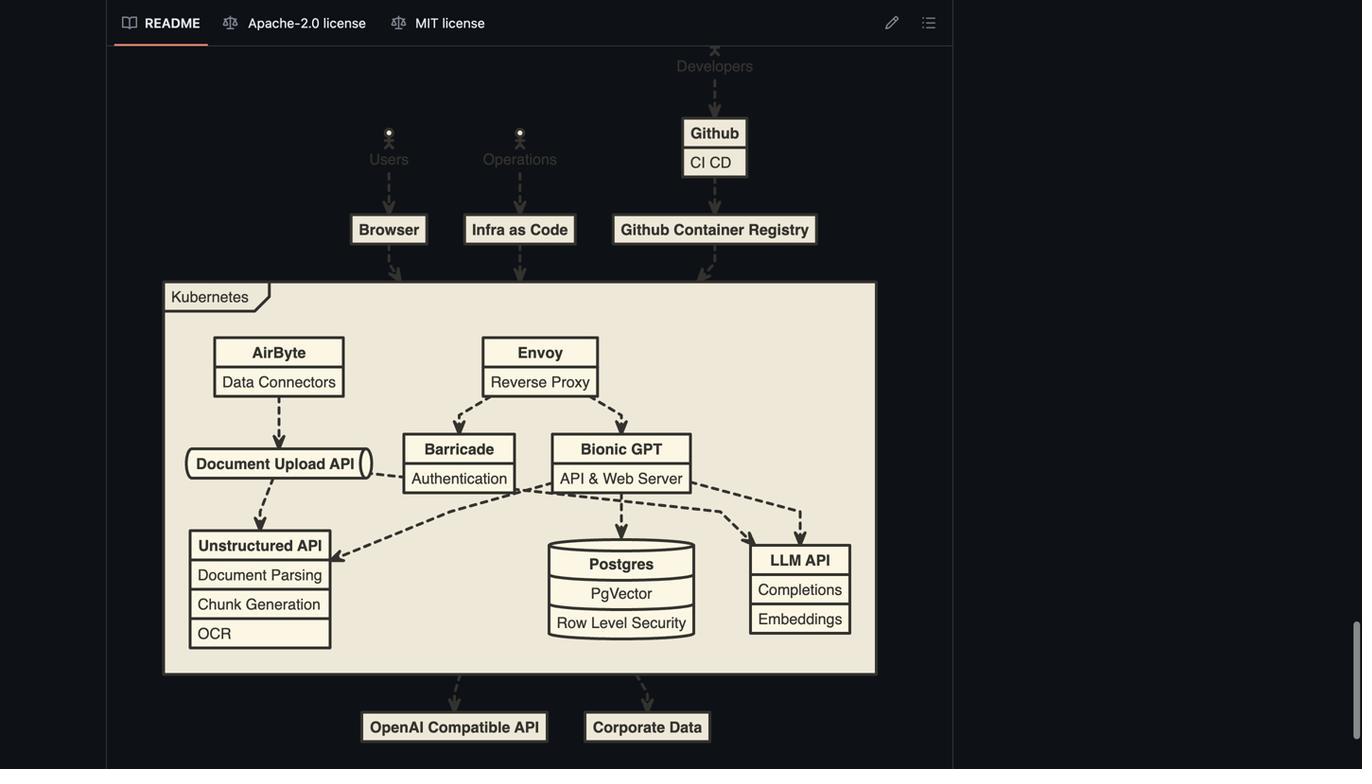 Task type: vqa. For each thing, say whether or not it's contained in the screenshot.
text box
no



Task type: locate. For each thing, give the bounding box(es) containing it.
book image
[[122, 16, 137, 31]]

list
[[115, 8, 494, 38]]

law image left apache-
[[223, 16, 238, 31]]

apache-2.0 license
[[248, 15, 366, 31]]

2 law image from the left
[[392, 16, 407, 31]]

apache-
[[248, 15, 301, 31]]

license right 2.0
[[323, 15, 366, 31]]

license
[[323, 15, 366, 31], [442, 15, 485, 31]]

law image inside 'mit license' link
[[392, 16, 407, 31]]

1 horizontal spatial law image
[[392, 16, 407, 31]]

1 horizontal spatial license
[[442, 15, 485, 31]]

1 law image from the left
[[223, 16, 238, 31]]

alt text image
[[137, 2, 903, 768]]

list containing readme
[[115, 8, 494, 38]]

1 license from the left
[[323, 15, 366, 31]]

law image left mit
[[392, 16, 407, 31]]

mit
[[416, 15, 439, 31]]

0 horizontal spatial law image
[[223, 16, 238, 31]]

outline image
[[922, 15, 937, 30]]

law image inside apache-2.0 license link
[[223, 16, 238, 31]]

license right mit
[[442, 15, 485, 31]]

mit license link
[[384, 8, 494, 38]]

law image
[[223, 16, 238, 31], [392, 16, 407, 31]]

law image for mit license
[[392, 16, 407, 31]]

edit file image
[[885, 15, 900, 30]]

0 horizontal spatial license
[[323, 15, 366, 31]]

mit license
[[416, 15, 485, 31]]



Task type: describe. For each thing, give the bounding box(es) containing it.
readme link
[[115, 8, 208, 38]]

2 license from the left
[[442, 15, 485, 31]]

law image for apache-2.0 license
[[223, 16, 238, 31]]

2.0
[[301, 15, 320, 31]]

apache-2.0 license link
[[215, 8, 376, 38]]

readme
[[145, 15, 200, 31]]



